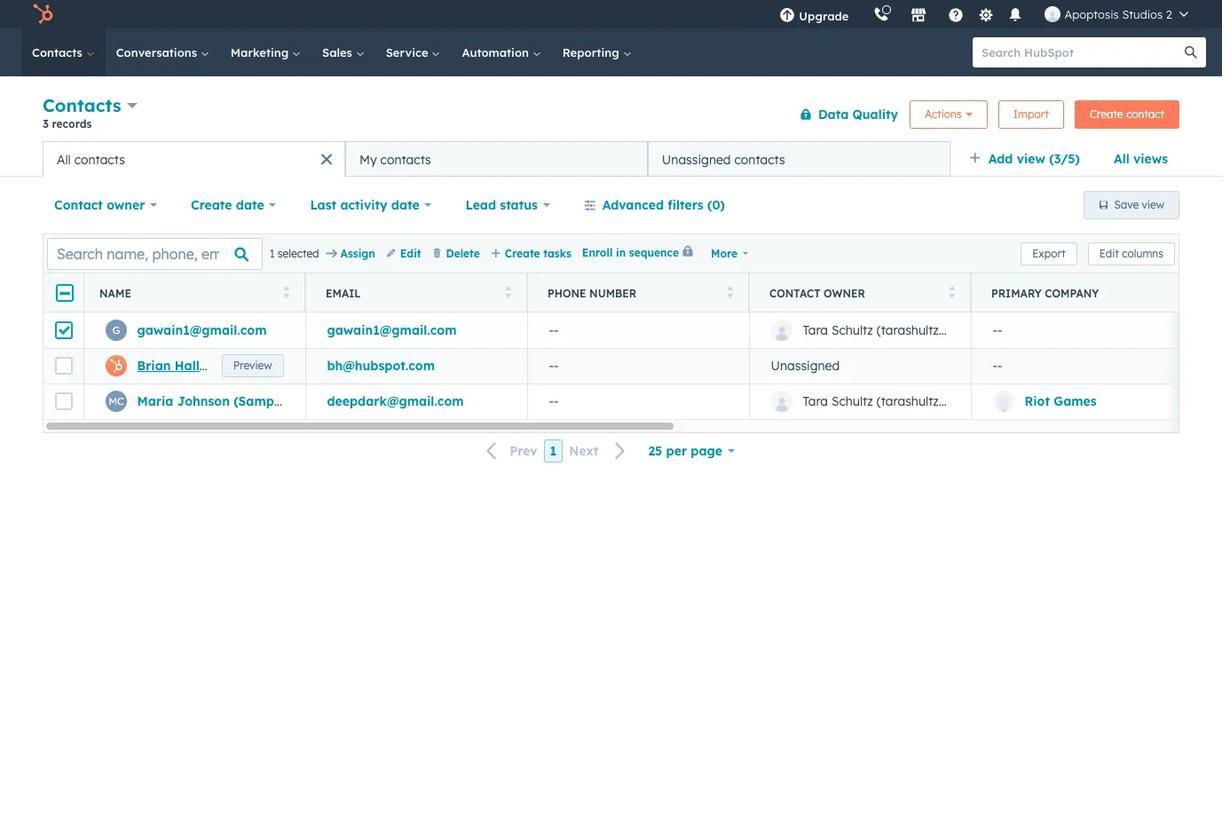 Task type: describe. For each thing, give the bounding box(es) containing it.
columns
[[1123, 246, 1164, 260]]

1 button
[[544, 440, 563, 463]]

data quality
[[819, 106, 899, 122]]

1 vertical spatial contact owner
[[770, 286, 866, 300]]

marketplaces button
[[901, 0, 938, 28]]

press to sort. image for email
[[505, 286, 512, 298]]

maria johnson (sample contact) link
[[137, 394, 342, 410]]

1 selected
[[270, 246, 319, 260]]

add view (3/5)
[[989, 151, 1081, 167]]

create for create contact
[[1090, 107, 1124, 120]]

activity
[[340, 197, 388, 213]]

quality
[[853, 106, 899, 122]]

export
[[1033, 246, 1066, 260]]

gawain1@gmail.com link inside button
[[327, 322, 457, 338]]

data
[[819, 106, 849, 122]]

edit for edit
[[400, 246, 421, 260]]

settings image
[[979, 8, 995, 24]]

2
[[1167, 7, 1173, 21]]

unassigned for unassigned contacts
[[662, 151, 731, 167]]

create date
[[191, 197, 264, 213]]

save view
[[1115, 198, 1165, 211]]

-- button for bh@hubspot.com
[[528, 348, 750, 384]]

create tasks button
[[491, 246, 572, 262]]

pagination navigation
[[476, 439, 637, 463]]

menu containing apoptosis studios 2
[[768, 0, 1202, 28]]

next
[[569, 443, 599, 459]]

advanced filters (0)
[[603, 197, 725, 213]]

press to sort. element for email
[[505, 286, 512, 301]]

delete
[[446, 246, 480, 260]]

create for create date
[[191, 197, 232, 213]]

add
[[989, 151, 1014, 167]]

press to sort. image for fourth press to sort. element from right
[[283, 286, 290, 298]]

halligan
[[175, 358, 227, 374]]

press to sort. image for contact owner
[[949, 286, 956, 298]]

last activity date button
[[299, 187, 444, 223]]

create contact
[[1090, 107, 1165, 120]]

primary company column header
[[972, 274, 1194, 313]]

phone number
[[548, 286, 637, 300]]

service
[[386, 45, 432, 59]]

data quality button
[[788, 96, 900, 132]]

contact) for brian halligan (sample contact)
[[286, 358, 340, 374]]

Search name, phone, email addresses, or company search field
[[47, 238, 263, 270]]

primary company
[[992, 286, 1100, 300]]

name
[[99, 286, 131, 300]]

records
[[52, 117, 92, 131]]

view for save
[[1143, 198, 1165, 211]]

enroll in sequence
[[582, 246, 679, 260]]

lead
[[466, 197, 496, 213]]

1 for 1
[[550, 443, 557, 459]]

-- for bh@hubspot.com
[[549, 358, 559, 374]]

apoptosis studios 2 button
[[1035, 0, 1200, 28]]

sequence
[[629, 246, 679, 260]]

last activity date
[[310, 197, 420, 213]]

(3/5)
[[1050, 151, 1081, 167]]

hubspot image
[[32, 4, 53, 25]]

create for create tasks
[[505, 246, 540, 260]]

press to sort. image for phone number press to sort. element
[[727, 286, 734, 298]]

contact owner inside popup button
[[54, 197, 145, 213]]

tara schultz image
[[1046, 6, 1062, 22]]

marketing link
[[220, 28, 312, 76]]

my
[[360, 151, 377, 167]]

schultz for deepdark@gmail.com
[[832, 394, 874, 410]]

press to sort. element for phone number
[[727, 286, 734, 301]]

reporting
[[563, 45, 623, 59]]

preview button for gawain1@gmail.com
[[284, 330, 346, 353]]

import
[[1014, 107, 1050, 120]]

all views link
[[1103, 141, 1180, 177]]

contacts button
[[43, 92, 138, 118]]

contacts for unassigned contacts
[[735, 151, 786, 167]]

service link
[[375, 28, 452, 76]]

apoptosis studios 2
[[1065, 7, 1173, 21]]

edit columns
[[1100, 246, 1164, 260]]

contact
[[1127, 107, 1165, 120]]

company
[[1045, 286, 1100, 300]]

brian
[[137, 358, 171, 374]]

(tarashultz49@gmail.com) for deepdark@gmail.com
[[877, 394, 1032, 410]]

upgrade
[[800, 9, 849, 23]]

assign
[[341, 246, 375, 260]]

1 horizontal spatial contact
[[770, 286, 821, 300]]

reporting link
[[552, 28, 643, 76]]

assign button
[[326, 246, 375, 262]]

johnson
[[177, 394, 230, 410]]

calling icon button
[[867, 3, 897, 26]]

edit for edit columns
[[1100, 246, 1120, 260]]

phone
[[548, 286, 587, 300]]

create tasks
[[505, 246, 572, 260]]

bh@hubspot.com link
[[327, 358, 435, 374]]

more
[[711, 246, 738, 260]]

bh@hubspot.com
[[327, 358, 435, 374]]

settings link
[[975, 5, 998, 24]]

1 gawain1@gmail.com from the left
[[137, 322, 267, 338]]

advanced filters (0) button
[[573, 187, 737, 223]]

add view (3/5) button
[[958, 141, 1103, 177]]

page
[[691, 443, 723, 459]]

3 records
[[43, 117, 92, 131]]

search button
[[1177, 37, 1207, 67]]

-- for gawain1@gmail.com
[[549, 322, 559, 338]]

1 for 1 selected
[[270, 246, 275, 260]]

sales link
[[312, 28, 375, 76]]

(0)
[[708, 197, 725, 213]]

notifications image
[[1008, 8, 1024, 24]]

my contacts
[[360, 151, 431, 167]]

filters
[[668, 197, 704, 213]]

create date button
[[179, 187, 288, 223]]

tara schultz (tarashultz49@gmail.com) button for gawain1@gmail.com
[[750, 313, 1032, 348]]

contact) for maria johnson (sample contact)
[[289, 394, 342, 410]]

last
[[310, 197, 337, 213]]



Task type: locate. For each thing, give the bounding box(es) containing it.
3 contacts from the left
[[735, 151, 786, 167]]

1 edit from the left
[[400, 246, 421, 260]]

press to sort. image
[[283, 286, 290, 298], [727, 286, 734, 298]]

2 horizontal spatial contacts
[[735, 151, 786, 167]]

date
[[236, 197, 264, 213], [391, 197, 420, 213]]

riot games
[[1025, 394, 1097, 410]]

2 tara schultz (tarashultz49@gmail.com) from the top
[[803, 394, 1032, 410]]

deepdark@gmail.com link
[[327, 394, 464, 410]]

deepdark@gmail.com button
[[305, 384, 528, 419]]

1 vertical spatial 1
[[550, 443, 557, 459]]

1 vertical spatial schultz
[[832, 394, 874, 410]]

0 horizontal spatial press to sort. image
[[283, 286, 290, 298]]

per
[[667, 443, 687, 459]]

0 vertical spatial contact owner
[[54, 197, 145, 213]]

all
[[1114, 151, 1130, 167], [57, 151, 71, 167]]

Search HubSpot search field
[[973, 37, 1191, 67]]

prev
[[510, 443, 538, 459]]

press to sort. element left primary
[[949, 286, 956, 301]]

primary
[[992, 286, 1042, 300]]

unassigned
[[662, 151, 731, 167], [771, 358, 840, 374]]

1 vertical spatial (tarashultz49@gmail.com)
[[877, 394, 1032, 410]]

0 vertical spatial owner
[[107, 197, 145, 213]]

tara down "unassigned" button
[[803, 394, 829, 410]]

1 press to sort. image from the left
[[505, 286, 512, 298]]

all views
[[1114, 151, 1169, 167]]

1 horizontal spatial all
[[1114, 151, 1130, 167]]

25 per page button
[[637, 433, 747, 469]]

unassigned button
[[750, 348, 972, 384]]

(sample for halligan
[[231, 358, 283, 374]]

0 vertical spatial schultz
[[832, 322, 874, 338]]

2 contacts from the left
[[381, 151, 431, 167]]

lead status
[[466, 197, 538, 213]]

import button
[[999, 100, 1065, 128]]

0 horizontal spatial contact owner
[[54, 197, 145, 213]]

create down all contacts button
[[191, 197, 232, 213]]

preview button for bh@hubspot.com
[[222, 354, 284, 377]]

enroll in sequence button
[[582, 245, 701, 261]]

0 horizontal spatial all
[[57, 151, 71, 167]]

menu
[[768, 0, 1202, 28]]

status
[[500, 197, 538, 213]]

tara for gawain1@gmail.com
[[803, 322, 829, 338]]

-- button for deepdark@gmail.com
[[528, 384, 750, 419]]

0 vertical spatial tara schultz (tarashultz49@gmail.com)
[[803, 322, 1032, 338]]

tara schultz (tarashultz49@gmail.com) for deepdark@gmail.com
[[803, 394, 1032, 410]]

number
[[590, 286, 637, 300]]

gawain1@gmail.com up bh@hubspot.com link
[[327, 322, 457, 338]]

schultz
[[832, 322, 874, 338], [832, 394, 874, 410]]

all contacts button
[[43, 141, 345, 177]]

1 press to sort. element from the left
[[283, 286, 290, 301]]

preview down email
[[295, 335, 334, 348]]

(tarashultz49@gmail.com)
[[877, 322, 1032, 338], [877, 394, 1032, 410]]

view for add
[[1017, 151, 1046, 167]]

0 horizontal spatial unassigned
[[662, 151, 731, 167]]

tara up "unassigned" button
[[803, 322, 829, 338]]

1 horizontal spatial view
[[1143, 198, 1165, 211]]

gawain1@gmail.com link up halligan
[[137, 322, 267, 338]]

1 schultz from the top
[[832, 322, 874, 338]]

0 vertical spatial preview button
[[284, 330, 346, 353]]

2 tara from the top
[[803, 394, 829, 410]]

3
[[43, 117, 49, 131]]

0 vertical spatial tara
[[803, 322, 829, 338]]

1 date from the left
[[236, 197, 264, 213]]

(sample up maria johnson (sample contact)
[[231, 358, 283, 374]]

1 vertical spatial owner
[[824, 286, 866, 300]]

date down all contacts button
[[236, 197, 264, 213]]

25
[[649, 443, 663, 459]]

1 all from the left
[[1114, 151, 1130, 167]]

2 press to sort. element from the left
[[505, 286, 512, 301]]

-- button for gawain1@gmail.com
[[528, 313, 750, 348]]

tasks
[[544, 246, 572, 260]]

contacts for my contacts
[[381, 151, 431, 167]]

email
[[326, 286, 361, 300]]

preview for bh@hubspot.com
[[233, 359, 272, 372]]

2 -- button from the top
[[528, 348, 750, 384]]

gawain1@gmail.com link up bh@hubspot.com link
[[327, 322, 457, 338]]

create contact button
[[1075, 100, 1180, 128]]

1 vertical spatial preview
[[233, 359, 272, 372]]

press to sort. image down "more" popup button
[[727, 286, 734, 298]]

1 vertical spatial create
[[191, 197, 232, 213]]

hubspot link
[[21, 4, 67, 25]]

schultz up "unassigned" button
[[832, 322, 874, 338]]

1 vertical spatial tara schultz (tarashultz49@gmail.com) button
[[750, 384, 1032, 419]]

1 left 'selected'
[[270, 246, 275, 260]]

tara schultz (tarashultz49@gmail.com) button
[[750, 313, 1032, 348], [750, 384, 1032, 419]]

1 horizontal spatial edit
[[1100, 246, 1120, 260]]

my contacts button
[[345, 141, 648, 177]]

2 gawain1@gmail.com from the left
[[327, 322, 457, 338]]

bh@hubspot.com button
[[305, 348, 528, 384]]

preview button
[[284, 330, 346, 353], [222, 354, 284, 377]]

1 gawain1@gmail.com link from the left
[[137, 322, 267, 338]]

2 edit from the left
[[1100, 246, 1120, 260]]

0 vertical spatial unassigned
[[662, 151, 731, 167]]

press to sort. element down create tasks button
[[505, 286, 512, 301]]

contacts for all contacts
[[74, 151, 125, 167]]

1 tara schultz (tarashultz49@gmail.com) from the top
[[803, 322, 1032, 338]]

contacts
[[32, 45, 86, 59], [43, 94, 121, 116]]

owner up search name, phone, email addresses, or company search field
[[107, 197, 145, 213]]

date inside 'popup button'
[[391, 197, 420, 213]]

0 horizontal spatial contacts
[[74, 151, 125, 167]]

marketplaces image
[[912, 8, 928, 24]]

contacts down hubspot link
[[32, 45, 86, 59]]

3 press to sort. element from the left
[[727, 286, 734, 301]]

press to sort. element down the 1 selected
[[283, 286, 290, 301]]

contact) down bh@hubspot.com link
[[289, 394, 342, 410]]

schultz for gawain1@gmail.com
[[832, 322, 874, 338]]

1 inside button
[[550, 443, 557, 459]]

all for all views
[[1114, 151, 1130, 167]]

date inside popup button
[[236, 197, 264, 213]]

1 horizontal spatial gawain1@gmail.com
[[327, 322, 457, 338]]

2 schultz from the top
[[832, 394, 874, 410]]

export button
[[1021, 242, 1078, 265]]

0 horizontal spatial contact
[[54, 197, 103, 213]]

2 press to sort. image from the left
[[949, 286, 956, 298]]

3 -- button from the top
[[528, 384, 750, 419]]

contacts inside "popup button"
[[43, 94, 121, 116]]

tara schultz (tarashultz49@gmail.com) for gawain1@gmail.com
[[803, 322, 1032, 338]]

0 vertical spatial contacts
[[32, 45, 86, 59]]

all contacts
[[57, 151, 125, 167]]

tara for deepdark@gmail.com
[[803, 394, 829, 410]]

all inside button
[[57, 151, 71, 167]]

contact owner button
[[43, 187, 169, 223]]

1 vertical spatial contact
[[770, 286, 821, 300]]

2 all from the left
[[57, 151, 71, 167]]

4 press to sort. element from the left
[[949, 286, 956, 301]]

1 tara schultz (tarashultz49@gmail.com) button from the top
[[750, 313, 1032, 348]]

25 per page
[[649, 443, 723, 459]]

create inside contacts banner
[[1090, 107, 1124, 120]]

1 horizontal spatial owner
[[824, 286, 866, 300]]

1 horizontal spatial unassigned
[[771, 358, 840, 374]]

2 tara schultz (tarashultz49@gmail.com) button from the top
[[750, 384, 1032, 419]]

conversations link
[[105, 28, 220, 76]]

2 press to sort. image from the left
[[727, 286, 734, 298]]

edit button
[[386, 246, 421, 262]]

upgrade image
[[780, 8, 796, 24]]

press to sort. element for contact owner
[[949, 286, 956, 301]]

date right activity
[[391, 197, 420, 213]]

1 horizontal spatial 1
[[550, 443, 557, 459]]

gawain1@gmail.com button
[[305, 313, 528, 348]]

1 vertical spatial tara
[[803, 394, 829, 410]]

tara schultz (tarashultz49@gmail.com) up "unassigned" button
[[803, 322, 1032, 338]]

deepdark@gmail.com
[[327, 394, 464, 410]]

press to sort. image left primary
[[949, 286, 956, 298]]

1
[[270, 246, 275, 260], [550, 443, 557, 459]]

calling icon image
[[874, 7, 890, 23]]

2 gawain1@gmail.com link from the left
[[327, 322, 457, 338]]

1 vertical spatial contacts
[[43, 94, 121, 116]]

1 right prev
[[550, 443, 557, 459]]

prev button
[[476, 440, 544, 463]]

1 vertical spatial contact)
[[289, 394, 342, 410]]

press to sort. image
[[505, 286, 512, 298], [949, 286, 956, 298]]

contacts up the 'records'
[[43, 94, 121, 116]]

lead status button
[[454, 187, 562, 223]]

edit left columns
[[1100, 246, 1120, 260]]

(tarashultz49@gmail.com) for gawain1@gmail.com
[[877, 322, 1032, 338]]

studios
[[1123, 7, 1164, 21]]

0 vertical spatial view
[[1017, 151, 1046, 167]]

edit columns button
[[1088, 242, 1176, 265]]

help button
[[942, 0, 972, 28]]

0 vertical spatial contact)
[[286, 358, 340, 374]]

contacts inside button
[[381, 151, 431, 167]]

1 press to sort. image from the left
[[283, 286, 290, 298]]

conversations
[[116, 45, 201, 59]]

1 tara from the top
[[803, 322, 829, 338]]

(sample for johnson
[[234, 394, 285, 410]]

2 horizontal spatial create
[[1090, 107, 1124, 120]]

unassigned contacts
[[662, 151, 786, 167]]

contact)
[[286, 358, 340, 374], [289, 394, 342, 410]]

view inside button
[[1143, 198, 1165, 211]]

0 horizontal spatial create
[[191, 197, 232, 213]]

next button
[[563, 440, 637, 463]]

0 horizontal spatial edit
[[400, 246, 421, 260]]

contacts link
[[21, 28, 105, 76]]

all down 3 records
[[57, 151, 71, 167]]

preview up maria johnson (sample contact)
[[233, 359, 272, 372]]

--
[[549, 322, 559, 338], [993, 322, 1003, 338], [549, 358, 559, 374], [993, 358, 1003, 374], [549, 394, 559, 410]]

sales
[[322, 45, 356, 59]]

0 vertical spatial tara schultz (tarashultz49@gmail.com) button
[[750, 313, 1032, 348]]

gawain1@gmail.com inside button
[[327, 322, 457, 338]]

1 contacts from the left
[[74, 151, 125, 167]]

gawain1@gmail.com link
[[137, 322, 267, 338], [327, 322, 457, 338]]

1 vertical spatial tara schultz (tarashultz49@gmail.com)
[[803, 394, 1032, 410]]

1 horizontal spatial preview
[[295, 335, 334, 348]]

search image
[[1186, 46, 1198, 59]]

edit left delete button at the left top of the page
[[400, 246, 421, 260]]

1 -- button from the top
[[528, 313, 750, 348]]

views
[[1134, 151, 1169, 167]]

1 (tarashultz49@gmail.com) from the top
[[877, 322, 1032, 338]]

gawain1@gmail.com
[[137, 322, 267, 338], [327, 322, 457, 338]]

0 horizontal spatial press to sort. image
[[505, 286, 512, 298]]

1 horizontal spatial gawain1@gmail.com link
[[327, 322, 457, 338]]

contact
[[54, 197, 103, 213], [770, 286, 821, 300]]

marketing
[[231, 45, 292, 59]]

0 vertical spatial create
[[1090, 107, 1124, 120]]

0 vertical spatial (tarashultz49@gmail.com)
[[877, 322, 1032, 338]]

preview button up maria johnson (sample contact)
[[222, 354, 284, 377]]

contact inside popup button
[[54, 197, 103, 213]]

brian halligan (sample contact)
[[137, 358, 340, 374]]

press to sort. image down create tasks button
[[505, 286, 512, 298]]

0 horizontal spatial view
[[1017, 151, 1046, 167]]

contact owner down all contacts
[[54, 197, 145, 213]]

-- for deepdark@gmail.com
[[549, 394, 559, 410]]

view
[[1017, 151, 1046, 167], [1143, 198, 1165, 211]]

owner inside popup button
[[107, 197, 145, 213]]

contacts banner
[[43, 91, 1180, 141]]

1 horizontal spatial press to sort. image
[[949, 286, 956, 298]]

2 (tarashultz49@gmail.com) from the top
[[877, 394, 1032, 410]]

save view button
[[1084, 191, 1180, 219]]

more button
[[711, 244, 748, 263]]

schultz down "unassigned" button
[[832, 394, 874, 410]]

riot games link
[[1025, 394, 1097, 410]]

actions
[[925, 107, 962, 120]]

0 horizontal spatial date
[[236, 197, 264, 213]]

press to sort. image down the 1 selected
[[283, 286, 290, 298]]

create inside popup button
[[191, 197, 232, 213]]

create left tasks
[[505, 246, 540, 260]]

(sample down brian halligan (sample contact) link on the top left of the page
[[234, 394, 285, 410]]

press to sort. element
[[283, 286, 290, 301], [505, 286, 512, 301], [727, 286, 734, 301], [949, 286, 956, 301]]

1 vertical spatial preview button
[[222, 354, 284, 377]]

view right the "save"
[[1143, 198, 1165, 211]]

save
[[1115, 198, 1140, 211]]

preview
[[295, 335, 334, 348], [233, 359, 272, 372]]

preview button down email
[[284, 330, 346, 353]]

0 horizontal spatial owner
[[107, 197, 145, 213]]

riot
[[1025, 394, 1051, 410]]

press to sort. element down "more" popup button
[[727, 286, 734, 301]]

owner up "unassigned" button
[[824, 286, 866, 300]]

1 vertical spatial view
[[1143, 198, 1165, 211]]

enroll
[[582, 246, 613, 260]]

maria
[[137, 394, 174, 410]]

gawain1@gmail.com up halligan
[[137, 322, 267, 338]]

help image
[[949, 8, 965, 24]]

-
[[549, 322, 554, 338], [554, 322, 559, 338], [993, 322, 998, 338], [998, 322, 1003, 338], [549, 358, 554, 374], [554, 358, 559, 374], [993, 358, 998, 374], [998, 358, 1003, 374], [549, 394, 554, 410], [554, 394, 559, 410]]

0 horizontal spatial preview
[[233, 359, 272, 372]]

0 vertical spatial preview
[[295, 335, 334, 348]]

maria johnson (sample contact)
[[137, 394, 342, 410]]

2 date from the left
[[391, 197, 420, 213]]

(sample
[[231, 358, 283, 374], [234, 394, 285, 410]]

1 vertical spatial (sample
[[234, 394, 285, 410]]

contacts
[[74, 151, 125, 167], [381, 151, 431, 167], [735, 151, 786, 167]]

1 vertical spatial unassigned
[[771, 358, 840, 374]]

view right the add
[[1017, 151, 1046, 167]]

0 vertical spatial 1
[[270, 246, 275, 260]]

all for all contacts
[[57, 151, 71, 167]]

create left contact
[[1090, 107, 1124, 120]]

1 horizontal spatial press to sort. image
[[727, 286, 734, 298]]

actions button
[[910, 100, 988, 128]]

1 horizontal spatial date
[[391, 197, 420, 213]]

edit
[[400, 246, 421, 260], [1100, 246, 1120, 260]]

contact owner up "unassigned" button
[[770, 286, 866, 300]]

1 horizontal spatial create
[[505, 246, 540, 260]]

1 horizontal spatial contacts
[[381, 151, 431, 167]]

0 vertical spatial (sample
[[231, 358, 283, 374]]

0 horizontal spatial gawain1@gmail.com link
[[137, 322, 267, 338]]

preview for gawain1@gmail.com
[[295, 335, 334, 348]]

automation link
[[452, 28, 552, 76]]

in
[[616, 246, 626, 260]]

0 horizontal spatial gawain1@gmail.com
[[137, 322, 267, 338]]

all left views
[[1114, 151, 1130, 167]]

unassigned for unassigned
[[771, 358, 840, 374]]

-- button
[[528, 313, 750, 348], [528, 348, 750, 384], [528, 384, 750, 419]]

advanced
[[603, 197, 664, 213]]

tara schultz (tarashultz49@gmail.com) button for deepdark@gmail.com
[[750, 384, 1032, 419]]

tara schultz (tarashultz49@gmail.com) down "unassigned" button
[[803, 394, 1032, 410]]

automation
[[462, 45, 533, 59]]

0 vertical spatial contact
[[54, 197, 103, 213]]

2 vertical spatial create
[[505, 246, 540, 260]]

1 horizontal spatial contact owner
[[770, 286, 866, 300]]

menu item
[[862, 0, 865, 28]]

view inside popup button
[[1017, 151, 1046, 167]]

0 horizontal spatial 1
[[270, 246, 275, 260]]

contact) down email
[[286, 358, 340, 374]]



Task type: vqa. For each thing, say whether or not it's contained in the screenshot.
YOU.
no



